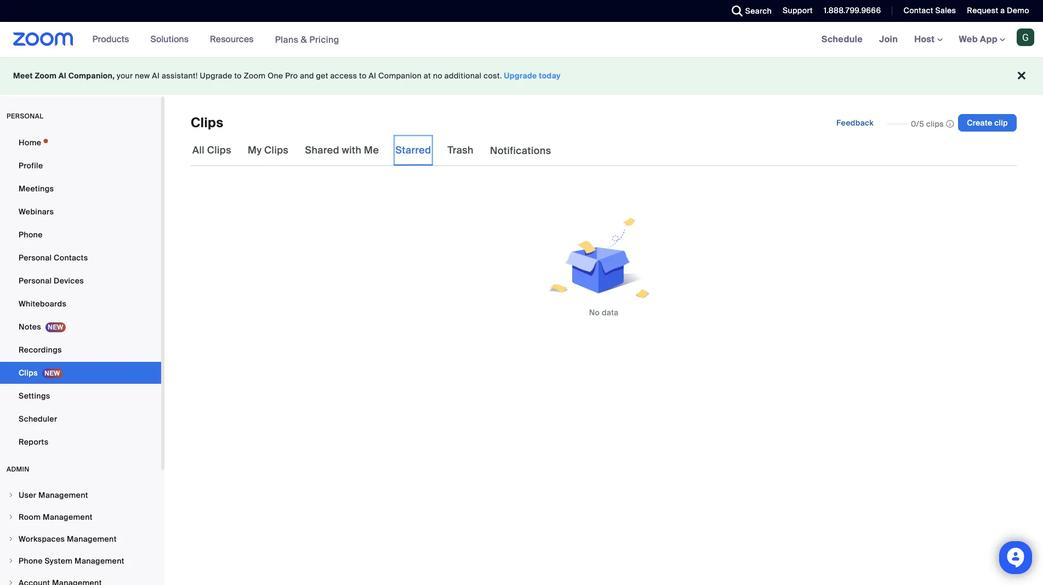 Task type: vqa. For each thing, say whether or not it's contained in the screenshot.
add image
no



Task type: locate. For each thing, give the bounding box(es) containing it.
app
[[981, 33, 998, 45]]

notes link
[[0, 316, 161, 338]]

0 horizontal spatial ai
[[59, 71, 66, 81]]

web
[[960, 33, 979, 45]]

management up room management
[[38, 490, 88, 500]]

right image
[[8, 558, 14, 564]]

phone down webinars at top left
[[19, 230, 43, 240]]

clips inside tab
[[264, 144, 289, 157]]

banner
[[0, 22, 1044, 58]]

banner containing products
[[0, 22, 1044, 58]]

management up workspaces management
[[43, 512, 93, 522]]

0/5
[[912, 119, 925, 129]]

2 zoom from the left
[[244, 71, 266, 81]]

resources
[[210, 33, 254, 45]]

1 phone from the top
[[19, 230, 43, 240]]

personal
[[7, 112, 44, 121]]

personal
[[19, 253, 52, 263], [19, 276, 52, 286]]

right image down right icon
[[8, 580, 14, 585]]

2 personal from the top
[[19, 276, 52, 286]]

personal for personal contacts
[[19, 253, 52, 263]]

1 vertical spatial personal
[[19, 276, 52, 286]]

tabs of clips tab list
[[191, 135, 553, 166]]

1 horizontal spatial upgrade
[[504, 71, 537, 81]]

0 horizontal spatial to
[[234, 71, 242, 81]]

zoom logo image
[[13, 32, 73, 46]]

host button
[[915, 33, 943, 45]]

assistant!
[[162, 71, 198, 81]]

right image left user
[[8, 492, 14, 499]]

web app button
[[960, 33, 1006, 45]]

right image
[[8, 492, 14, 499], [8, 514, 14, 521], [8, 536, 14, 542], [8, 580, 14, 585]]

right image inside the room management menu item
[[8, 514, 14, 521]]

workspaces management menu item
[[0, 529, 161, 550]]

phone system management
[[19, 556, 124, 566]]

management for room management
[[43, 512, 93, 522]]

right image up right icon
[[8, 536, 14, 542]]

all clips
[[193, 144, 231, 157]]

phone
[[19, 230, 43, 240], [19, 556, 43, 566]]

right image for room management
[[8, 514, 14, 521]]

room
[[19, 512, 41, 522]]

3 ai from the left
[[369, 71, 377, 81]]

2 right image from the top
[[8, 514, 14, 521]]

cost.
[[484, 71, 502, 81]]

user management
[[19, 490, 88, 500]]

to down resources dropdown button
[[234, 71, 242, 81]]

devices
[[54, 276, 84, 286]]

zoom right meet
[[35, 71, 57, 81]]

recordings link
[[0, 339, 161, 361]]

solutions
[[151, 33, 189, 45]]

personal contacts
[[19, 253, 88, 263]]

shared with me
[[305, 144, 379, 157]]

personal up whiteboards
[[19, 276, 52, 286]]

clips up settings
[[19, 368, 38, 378]]

workspaces management
[[19, 534, 117, 544]]

to
[[234, 71, 242, 81], [359, 71, 367, 81]]

profile link
[[0, 155, 161, 177]]

resources button
[[210, 22, 259, 57]]

2 phone from the top
[[19, 556, 43, 566]]

admin
[[7, 465, 29, 474]]

me
[[364, 144, 379, 157]]

upgrade down product information navigation
[[200, 71, 232, 81]]

get
[[316, 71, 329, 81]]

menu item
[[0, 573, 161, 585]]

webinars link
[[0, 201, 161, 223]]

admin menu menu
[[0, 485, 161, 585]]

products button
[[92, 22, 134, 57]]

clips right the my
[[264, 144, 289, 157]]

companion
[[379, 71, 422, 81]]

0 vertical spatial phone
[[19, 230, 43, 240]]

personal menu menu
[[0, 132, 161, 454]]

no
[[433, 71, 443, 81]]

plans & pricing link
[[275, 34, 339, 45], [275, 34, 339, 45]]

system
[[45, 556, 73, 566]]

1 vertical spatial phone
[[19, 556, 43, 566]]

user
[[19, 490, 36, 500]]

clips link
[[0, 362, 161, 384]]

right image left room
[[8, 514, 14, 521]]

settings
[[19, 391, 50, 401]]

personal devices link
[[0, 270, 161, 292]]

clips right the all
[[207, 144, 231, 157]]

all clips tab
[[191, 135, 233, 166]]

request a demo link
[[960, 0, 1044, 22], [968, 5, 1030, 15]]

phone for phone system management
[[19, 556, 43, 566]]

notifications
[[490, 144, 552, 158]]

1 horizontal spatial zoom
[[244, 71, 266, 81]]

to right access
[[359, 71, 367, 81]]

meetings navigation
[[814, 22, 1044, 58]]

my clips tab
[[246, 135, 290, 166]]

support link
[[775, 0, 816, 22], [783, 5, 813, 15]]

your
[[117, 71, 133, 81]]

web app
[[960, 33, 998, 45]]

settings link
[[0, 385, 161, 407]]

contact sales link
[[896, 0, 960, 22], [904, 5, 957, 15]]

room management menu item
[[0, 507, 161, 528]]

create clip button
[[959, 114, 1017, 132]]

1 personal from the top
[[19, 253, 52, 263]]

management inside menu item
[[67, 534, 117, 544]]

upgrade
[[200, 71, 232, 81], [504, 71, 537, 81]]

0/5 clips
[[912, 119, 945, 129]]

clips
[[191, 114, 224, 131], [207, 144, 231, 157], [264, 144, 289, 157], [19, 368, 38, 378]]

0 vertical spatial personal
[[19, 253, 52, 263]]

ai
[[59, 71, 66, 81], [152, 71, 160, 81], [369, 71, 377, 81]]

workspaces
[[19, 534, 65, 544]]

1 horizontal spatial to
[[359, 71, 367, 81]]

0 horizontal spatial zoom
[[35, 71, 57, 81]]

with
[[342, 144, 362, 157]]

clips inside tab
[[207, 144, 231, 157]]

phone right right icon
[[19, 556, 43, 566]]

solutions button
[[151, 22, 194, 57]]

1.888.799.9666 button
[[816, 0, 884, 22], [824, 5, 882, 15]]

1 right image from the top
[[8, 492, 14, 499]]

upgrade right cost. at the top left of page
[[504, 71, 537, 81]]

right image inside user management menu item
[[8, 492, 14, 499]]

clips
[[927, 119, 945, 129]]

zoom left one
[[244, 71, 266, 81]]

phone system management menu item
[[0, 551, 161, 572]]

1 zoom from the left
[[35, 71, 57, 81]]

1 horizontal spatial ai
[[152, 71, 160, 81]]

search
[[746, 6, 772, 16]]

contact
[[904, 5, 934, 15]]

a
[[1001, 5, 1006, 15]]

no
[[589, 307, 600, 317]]

0 horizontal spatial upgrade
[[200, 71, 232, 81]]

2 to from the left
[[359, 71, 367, 81]]

management
[[38, 490, 88, 500], [43, 512, 93, 522], [67, 534, 117, 544], [75, 556, 124, 566]]

clips up all clips
[[191, 114, 224, 131]]

request a demo
[[968, 5, 1030, 15]]

1 to from the left
[[234, 71, 242, 81]]

room management
[[19, 512, 93, 522]]

companion,
[[68, 71, 115, 81]]

2 horizontal spatial ai
[[369, 71, 377, 81]]

shared
[[305, 144, 340, 157]]

right image inside workspaces management menu item
[[8, 536, 14, 542]]

ai left companion,
[[59, 71, 66, 81]]

3 right image from the top
[[8, 536, 14, 542]]

search button
[[724, 0, 775, 22]]

4 right image from the top
[[8, 580, 14, 585]]

phone inside personal menu menu
[[19, 230, 43, 240]]

ai left companion
[[369, 71, 377, 81]]

phone inside menu item
[[19, 556, 43, 566]]

meet
[[13, 71, 33, 81]]

management up the phone system management menu item
[[67, 534, 117, 544]]

zoom
[[35, 71, 57, 81], [244, 71, 266, 81]]

personal up "personal devices"
[[19, 253, 52, 263]]

shared with me tab
[[304, 135, 381, 166]]

sales
[[936, 5, 957, 15]]

ai right the new at the top of the page
[[152, 71, 160, 81]]

recordings
[[19, 345, 62, 355]]



Task type: describe. For each thing, give the bounding box(es) containing it.
personal devices
[[19, 276, 84, 286]]

schedule link
[[814, 22, 872, 57]]

management down workspaces management menu item
[[75, 556, 124, 566]]

1 ai from the left
[[59, 71, 66, 81]]

home link
[[0, 132, 161, 154]]

2 ai from the left
[[152, 71, 160, 81]]

my clips
[[248, 144, 289, 157]]

schedule
[[822, 33, 863, 45]]

plans
[[275, 34, 299, 45]]

personal contacts link
[[0, 247, 161, 269]]

join
[[880, 33, 899, 45]]

create
[[968, 118, 993, 128]]

support
[[783, 5, 813, 15]]

scheduler link
[[0, 408, 161, 430]]

join link
[[872, 22, 907, 57]]

today
[[539, 71, 561, 81]]

my
[[248, 144, 262, 157]]

additional
[[445, 71, 482, 81]]

trash
[[448, 144, 474, 157]]

new
[[135, 71, 150, 81]]

contact sales
[[904, 5, 957, 15]]

user management menu item
[[0, 485, 161, 506]]

meetings link
[[0, 178, 161, 200]]

one
[[268, 71, 283, 81]]

feedback button
[[828, 114, 883, 132]]

whiteboards link
[[0, 293, 161, 315]]

contacts
[[54, 253, 88, 263]]

upgrade today link
[[504, 71, 561, 81]]

clips inside personal menu menu
[[19, 368, 38, 378]]

all
[[193, 144, 205, 157]]

access
[[331, 71, 357, 81]]

pro
[[285, 71, 298, 81]]

and
[[300, 71, 314, 81]]

host
[[915, 33, 938, 45]]

phone link
[[0, 224, 161, 246]]

2 upgrade from the left
[[504, 71, 537, 81]]

products
[[92, 33, 129, 45]]

profile picture image
[[1017, 29, 1035, 46]]

clip
[[995, 118, 1009, 128]]

data
[[602, 307, 619, 317]]

demo
[[1008, 5, 1030, 15]]

management for user management
[[38, 490, 88, 500]]

create clip
[[968, 118, 1009, 128]]

product information navigation
[[84, 22, 348, 58]]

at
[[424, 71, 431, 81]]

1 upgrade from the left
[[200, 71, 232, 81]]

meetings
[[19, 184, 54, 194]]

notes
[[19, 322, 41, 332]]

meet zoom ai companion, footer
[[0, 57, 1044, 95]]

pricing
[[310, 34, 339, 45]]

right image for user management
[[8, 492, 14, 499]]

profile
[[19, 161, 43, 171]]

starred tab
[[394, 135, 433, 166]]

feedback
[[837, 118, 874, 128]]

reports
[[19, 437, 49, 447]]

phone for phone
[[19, 230, 43, 240]]

no data
[[589, 307, 619, 317]]

right image for workspaces management
[[8, 536, 14, 542]]

meet zoom ai companion, your new ai assistant! upgrade to zoom one pro and get access to ai companion at no additional cost. upgrade today
[[13, 71, 561, 81]]

scheduler
[[19, 414, 57, 424]]

&
[[301, 34, 307, 45]]

plans & pricing
[[275, 34, 339, 45]]

trash tab
[[446, 135, 476, 166]]

reports link
[[0, 431, 161, 453]]

management for workspaces management
[[67, 534, 117, 544]]

starred
[[396, 144, 431, 157]]

whiteboards
[[19, 299, 66, 309]]

home
[[19, 138, 41, 148]]

0/5 clips application
[[887, 118, 954, 129]]

personal for personal devices
[[19, 276, 52, 286]]

webinars
[[19, 207, 54, 217]]

1.888.799.9666
[[824, 5, 882, 15]]



